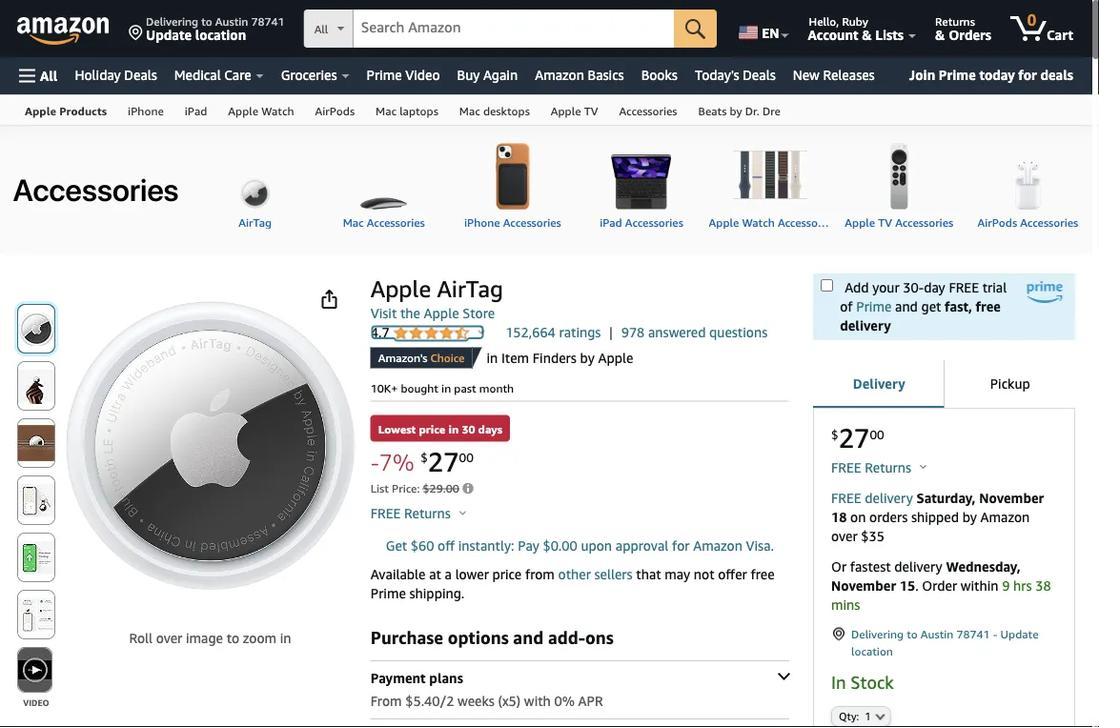 Task type: vqa. For each thing, say whether or not it's contained in the screenshot.
Lists
yes



Task type: locate. For each thing, give the bounding box(es) containing it.
2 & from the left
[[935, 27, 945, 42]]

ons
[[585, 627, 614, 648]]

delivery up orders
[[865, 490, 913, 506]]

free inside add your 30-day free trial of
[[949, 280, 979, 296]]

tab list containing delivery
[[813, 360, 1075, 410]]

by for in item finders by apple
[[580, 350, 595, 366]]

& left 'lists'
[[862, 27, 872, 42]]

to inside the delivering to austin 78741 - update location
[[907, 628, 918, 641]]

all
[[314, 22, 328, 36], [40, 68, 58, 83]]

1 vertical spatial amazon
[[981, 509, 1030, 525]]

returns up join
[[935, 14, 975, 28]]

lowest price in 30 days
[[378, 422, 502, 436]]

within
[[961, 578, 999, 594]]

over right roll
[[156, 630, 182, 646]]

over down 18
[[831, 528, 858, 544]]

free down list
[[371, 506, 401, 522]]

None checkbox
[[821, 279, 833, 292]]

0 horizontal spatial free
[[751, 567, 775, 583]]

30-
[[903, 280, 924, 296]]

0 horizontal spatial airpods
[[315, 104, 355, 118]]

free inside that may not offer free prime shipping.
[[751, 567, 775, 583]]

watch for apple watch accessories
[[742, 215, 775, 229]]

deals up the dr.
[[743, 67, 776, 83]]

list
[[371, 482, 389, 495]]

1 horizontal spatial &
[[935, 27, 945, 42]]

deals up iphone link
[[124, 67, 157, 83]]

amazon up not
[[693, 538, 743, 554]]

purchase options and add-ons
[[371, 627, 614, 648]]

popover image up saturday,
[[920, 464, 927, 469]]

1 vertical spatial november
[[831, 578, 896, 594]]

tv down amazon basics link
[[584, 104, 598, 118]]

2 vertical spatial returns
[[404, 506, 451, 522]]

tv up your
[[878, 215, 892, 229]]

questions
[[709, 325, 768, 340]]

returns up 'free delivery' 'link' on the bottom right of page
[[865, 460, 912, 475]]

apple inside "link"
[[25, 104, 56, 118]]

qty: 1
[[839, 711, 871, 723]]

and get
[[892, 299, 945, 315]]

free returns button up 'free delivery' 'link' on the bottom right of page
[[831, 458, 927, 477]]

free returns up 'free delivery' 'link' on the bottom right of page
[[831, 460, 915, 475]]

your
[[873, 280, 900, 296]]

may
[[665, 567, 690, 583]]

in left item
[[487, 350, 498, 366]]

mac inside mac desktops link
[[459, 104, 480, 118]]

medical care
[[174, 67, 251, 83]]

0 vertical spatial returns
[[935, 14, 975, 28]]

price left from
[[492, 567, 522, 583]]

0 horizontal spatial airtag
[[239, 215, 272, 229]]

$ right 7% at left bottom
[[421, 450, 428, 465]]

lists
[[876, 27, 904, 42]]

1 vertical spatial tv
[[878, 215, 892, 229]]

1 horizontal spatial price
[[492, 567, 522, 583]]

iphone for iphone
[[128, 104, 164, 118]]

0 horizontal spatial 00
[[459, 450, 474, 465]]

to inside delivering to austin 78741 update location
[[201, 14, 212, 28]]

0 vertical spatial free returns button
[[831, 458, 927, 477]]

iphone
[[128, 104, 164, 118], [464, 215, 500, 229]]

78741 down within
[[957, 628, 990, 641]]

1 horizontal spatial update
[[1001, 628, 1039, 641]]

pickup
[[990, 376, 1030, 392]]

1 horizontal spatial free
[[976, 299, 1001, 315]]

apple up the
[[371, 275, 431, 303]]

0 vertical spatial watch
[[261, 104, 294, 118]]

0 horizontal spatial ipad
[[185, 104, 207, 118]]

prime video link
[[358, 62, 449, 89]]

delivery inside fast, free delivery
[[840, 318, 891, 334]]

amazon inside on orders shipped by amazon over $35
[[981, 509, 1030, 525]]

7%
[[379, 448, 414, 476]]

2 deals from the left
[[743, 67, 776, 83]]

1 vertical spatial and
[[513, 627, 544, 648]]

iphone inside navigation "navigation"
[[128, 104, 164, 118]]

by for on orders shipped by amazon over $35
[[963, 509, 977, 525]]

returns for bottom popover icon
[[404, 506, 451, 522]]

2 horizontal spatial returns
[[935, 14, 975, 28]]

returns & orders
[[935, 14, 992, 42]]

hello, ruby
[[809, 14, 868, 28]]

pay
[[518, 538, 539, 554]]

care
[[224, 67, 251, 83]]

mac inside mac laptops link
[[376, 104, 397, 118]]

4.7
[[371, 325, 393, 340]]

0 vertical spatial airtag
[[239, 215, 272, 229]]

0 horizontal spatial popover image
[[459, 511, 466, 515]]

prime
[[939, 67, 976, 82], [367, 67, 402, 83], [856, 299, 892, 315], [371, 586, 406, 602]]

78741 inside delivering to austin 78741 update location
[[251, 14, 285, 28]]

deals
[[124, 67, 157, 83], [743, 67, 776, 83]]

$ inside "$ 27 00"
[[831, 427, 839, 442]]

orders
[[870, 509, 908, 525]]

1 horizontal spatial delivering
[[851, 628, 904, 641]]

-
[[371, 448, 379, 476], [993, 628, 998, 641]]

austin inside delivering to austin 78741 update location
[[215, 14, 248, 28]]

choice
[[430, 351, 465, 365]]

popover image down "learn more about amazon pricing and savings" image on the bottom
[[459, 511, 466, 515]]

saturday, november 18
[[831, 490, 1044, 525]]

0 vertical spatial over
[[831, 528, 858, 544]]

amazon's
[[378, 351, 428, 365]]

saturday,
[[917, 490, 976, 506]]

1 horizontal spatial 00
[[870, 427, 885, 442]]

1 deals from the left
[[124, 67, 157, 83]]

0 horizontal spatial delivering
[[146, 14, 198, 28]]

1 horizontal spatial location
[[851, 645, 893, 658]]

price up the -7% $ 27 00
[[419, 422, 445, 436]]

0 horizontal spatial free returns
[[371, 506, 454, 522]]

qty:
[[839, 711, 859, 723]]

0 vertical spatial for
[[1019, 67, 1037, 82]]

78741 for update
[[957, 628, 990, 641]]

1 horizontal spatial over
[[831, 528, 858, 544]]

by down ratings
[[580, 350, 595, 366]]

tab list
[[813, 360, 1075, 410]]

to up medical care
[[201, 14, 212, 28]]

to down 9 hrs 38 mins
[[907, 628, 918, 641]]

apr
[[578, 694, 603, 709]]

0 horizontal spatial iphone
[[128, 104, 164, 118]]

austin inside the delivering to austin 78741 - update location
[[921, 628, 954, 641]]

Search Amazon text field
[[353, 10, 674, 47]]

- down within
[[993, 628, 998, 641]]

978 answered questions link
[[621, 323, 768, 342]]

1 horizontal spatial watch
[[742, 215, 775, 229]]

apple watch link
[[218, 95, 305, 125]]

0 vertical spatial delivery
[[840, 318, 891, 334]]

1 vertical spatial over
[[156, 630, 182, 646]]

- up list
[[371, 448, 379, 476]]

video
[[405, 67, 440, 83]]

iphone for iphone accessories
[[464, 215, 500, 229]]

9 hrs 38 mins
[[831, 578, 1051, 613]]

0 vertical spatial airpods
[[315, 104, 355, 118]]

apple
[[25, 104, 56, 118], [228, 104, 258, 118], [551, 104, 581, 118], [709, 215, 739, 229], [845, 215, 875, 229], [371, 275, 431, 303], [424, 306, 459, 321], [598, 350, 633, 366]]

medical
[[174, 67, 221, 83]]

or
[[831, 559, 847, 574]]

prime inside that may not offer free prime shipping.
[[371, 586, 406, 602]]

1 vertical spatial by
[[580, 350, 595, 366]]

airpods up trial
[[978, 215, 1017, 229]]

price:
[[392, 482, 420, 495]]

1 horizontal spatial for
[[1019, 67, 1037, 82]]

day
[[924, 280, 946, 296]]

apple for apple watch
[[228, 104, 258, 118]]

0 vertical spatial austin
[[215, 14, 248, 28]]

apple right ipad accessories
[[709, 215, 739, 229]]

all up "apple products" "link"
[[40, 68, 58, 83]]

watch inside navigation "navigation"
[[261, 104, 294, 118]]

free down trial
[[976, 299, 1001, 315]]

iphone down holiday deals link
[[128, 104, 164, 118]]

free up fast,
[[949, 280, 979, 296]]

amazon up wednesday,
[[981, 509, 1030, 525]]

popover image
[[478, 329, 485, 334], [920, 464, 927, 469], [459, 511, 466, 515]]

00 down 30
[[459, 450, 474, 465]]

0 vertical spatial november
[[979, 490, 1044, 506]]

delivering inside delivering to austin 78741 update location
[[146, 14, 198, 28]]

0 horizontal spatial austin
[[215, 14, 248, 28]]

prime right join
[[939, 67, 976, 82]]

november right saturday,
[[979, 490, 1044, 506]]

pickup link
[[944, 360, 1075, 410]]

2 horizontal spatial mac
[[459, 104, 480, 118]]

new releases
[[793, 67, 875, 83]]

delivering down the mins
[[851, 628, 904, 641]]

delivery up .
[[895, 559, 943, 574]]

get
[[386, 538, 407, 554]]

apple down amazon basics link
[[551, 104, 581, 118]]

All search field
[[304, 10, 717, 50]]

main content
[[0, 274, 1093, 727]]

delivery down prime link
[[840, 318, 891, 334]]

1 vertical spatial location
[[851, 645, 893, 658]]

free up 18
[[831, 490, 862, 506]]

0 horizontal spatial mac
[[343, 215, 364, 229]]

1 vertical spatial free returns button
[[371, 504, 466, 523]]

1 vertical spatial $
[[421, 450, 428, 465]]

1 vertical spatial iphone
[[464, 215, 500, 229]]

& left orders
[[935, 27, 945, 42]]

& for returns
[[935, 27, 945, 42]]

and down 30-
[[895, 299, 918, 315]]

78741 inside the delivering to austin 78741 - update location
[[957, 628, 990, 641]]

0 vertical spatial -
[[371, 448, 379, 476]]

27 up the $29.00
[[428, 446, 459, 478]]

1 vertical spatial airtag
[[437, 275, 503, 303]]

1 horizontal spatial popover image
[[478, 329, 485, 334]]

apple watch accessories image
[[730, 134, 811, 215]]

delivering up medical
[[146, 14, 198, 28]]

returns down list price: $29.00
[[404, 506, 451, 522]]

free returns button
[[831, 458, 927, 477], [371, 504, 466, 523]]

november for saturday, november 18
[[979, 490, 1044, 506]]

prime down your
[[856, 299, 892, 315]]

0 vertical spatial iphone
[[128, 104, 164, 118]]

1 horizontal spatial by
[[730, 104, 742, 118]]

main content containing 27
[[0, 274, 1093, 727]]

deals
[[1041, 67, 1074, 82]]

watch for apple watch
[[261, 104, 294, 118]]

hrs
[[1014, 578, 1032, 594]]

november inside wednesday, november 15
[[831, 578, 896, 594]]

free down "$ 27 00"
[[831, 460, 862, 475]]

airpods down groceries link
[[315, 104, 355, 118]]

apple tv link
[[540, 95, 609, 125]]

prime down the available at the left bottom of page
[[371, 586, 406, 602]]

. order within
[[915, 578, 1002, 594]]

by left the dr.
[[730, 104, 742, 118]]

tv
[[584, 104, 598, 118], [878, 215, 892, 229]]

$ down delivery link
[[831, 427, 839, 442]]

deals for today's deals
[[743, 67, 776, 83]]

0 horizontal spatial all
[[40, 68, 58, 83]]

location up stock at the bottom right of page
[[851, 645, 893, 658]]

bought
[[401, 381, 439, 395]]

navigation navigation
[[0, 0, 1099, 727]]

austin for update
[[921, 628, 954, 641]]

buy
[[457, 67, 480, 83]]

0 vertical spatial free returns
[[831, 460, 915, 475]]

1 vertical spatial update
[[1001, 628, 1039, 641]]

0 vertical spatial $
[[831, 427, 839, 442]]

austin for location
[[215, 14, 248, 28]]

0 horizontal spatial by
[[580, 350, 595, 366]]

or fastest delivery
[[831, 559, 946, 574]]

0 horizontal spatial to
[[201, 14, 212, 28]]

0 horizontal spatial 78741
[[251, 14, 285, 28]]

apple for apple tv accessories
[[845, 215, 875, 229]]

to left zoom
[[227, 630, 239, 646]]

1 vertical spatial watch
[[742, 215, 775, 229]]

update up medical
[[146, 27, 192, 42]]

0 vertical spatial tv
[[584, 104, 598, 118]]

austin up care on the left top of page
[[215, 14, 248, 28]]

0 horizontal spatial amazon
[[535, 67, 584, 83]]

for left deals
[[1019, 67, 1037, 82]]

ipad accessories image
[[601, 134, 682, 215]]

location up medical care link at left
[[195, 27, 246, 42]]

at
[[429, 567, 441, 583]]

over inside on orders shipped by amazon over $35
[[831, 528, 858, 544]]

1 vertical spatial delivering
[[851, 628, 904, 641]]

by inside navigation "navigation"
[[730, 104, 742, 118]]

iphone up "apple airtag visit the apple store"
[[464, 215, 500, 229]]

roll over image to zoom in
[[129, 630, 291, 646]]

update
[[146, 27, 192, 42], [1001, 628, 1039, 641]]

0 horizontal spatial over
[[156, 630, 182, 646]]

1 horizontal spatial 78741
[[957, 628, 990, 641]]

0 horizontal spatial -
[[371, 448, 379, 476]]

by inside on orders shipped by amazon over $35
[[963, 509, 977, 525]]

27 down delivery link
[[839, 422, 870, 454]]

$60
[[411, 538, 434, 554]]

november down fastest
[[831, 578, 896, 594]]

mac inside mac accessories link
[[343, 215, 364, 229]]

1 & from the left
[[862, 27, 872, 42]]

0 horizontal spatial november
[[831, 578, 896, 594]]

in right zoom
[[280, 630, 291, 646]]

0 horizontal spatial 27
[[428, 446, 459, 478]]

stock
[[851, 673, 894, 693]]

1 horizontal spatial 27
[[839, 422, 870, 454]]

1 horizontal spatial $
[[831, 427, 839, 442]]

item
[[501, 350, 529, 366]]

& inside 'returns & orders'
[[935, 27, 945, 42]]

1 horizontal spatial mac
[[376, 104, 397, 118]]

free returns down list price: $29.00
[[371, 506, 454, 522]]

apple for apple airtag visit the apple store
[[371, 275, 431, 303]]

1 vertical spatial airpods
[[978, 215, 1017, 229]]

2 horizontal spatial by
[[963, 509, 977, 525]]

free
[[949, 280, 979, 296], [831, 460, 862, 475], [831, 490, 862, 506], [371, 506, 401, 522]]

tv inside navigation "navigation"
[[584, 104, 598, 118]]

returns inside 'returns & orders'
[[935, 14, 975, 28]]

2 horizontal spatial to
[[907, 628, 918, 641]]

upon
[[581, 538, 612, 554]]

mac for mac accessories
[[343, 215, 364, 229]]

prime left video
[[367, 67, 402, 83]]

all up groceries link
[[314, 22, 328, 36]]

laptops
[[400, 104, 438, 118]]

airpods inside navigation "navigation"
[[315, 104, 355, 118]]

today
[[980, 67, 1015, 82]]

airtag image
[[215, 134, 296, 215]]

apple down care on the left top of page
[[228, 104, 258, 118]]

0 horizontal spatial deals
[[124, 67, 157, 83]]

9
[[1002, 578, 1010, 594]]

november for wednesday, november 15
[[831, 578, 896, 594]]

1 horizontal spatial returns
[[865, 460, 912, 475]]

apple up add
[[845, 215, 875, 229]]

1 vertical spatial free
[[751, 567, 775, 583]]

amazon image
[[17, 17, 110, 46]]

airpods
[[315, 104, 355, 118], [978, 215, 1017, 229]]

1 horizontal spatial airtag
[[437, 275, 503, 303]]

delivering to austin 78741 - update location
[[851, 628, 1039, 658]]

00 down delivery link
[[870, 427, 885, 442]]

popover image down store
[[478, 329, 485, 334]]

airtag inside airtag link
[[239, 215, 272, 229]]

78741 up care on the left top of page
[[251, 14, 285, 28]]

apple down all button
[[25, 104, 56, 118]]

2 vertical spatial by
[[963, 509, 977, 525]]

by down saturday,
[[963, 509, 977, 525]]

0 horizontal spatial for
[[672, 538, 690, 554]]

1 horizontal spatial november
[[979, 490, 1044, 506]]

1 horizontal spatial tv
[[878, 215, 892, 229]]

november inside saturday, november 18
[[979, 490, 1044, 506]]

location inside delivering to austin 78741 update location
[[195, 27, 246, 42]]

update inside delivering to austin 78741 update location
[[146, 27, 192, 42]]

beats by dr. dre
[[698, 104, 781, 118]]

1 vertical spatial returns
[[865, 460, 912, 475]]

0 vertical spatial ipad
[[185, 104, 207, 118]]

None submit
[[674, 10, 717, 48], [18, 305, 54, 353], [18, 362, 54, 410], [18, 420, 54, 467], [18, 477, 54, 524], [18, 534, 54, 582], [18, 591, 54, 639], [18, 648, 51, 692], [674, 10, 717, 48], [18, 305, 54, 353], [18, 362, 54, 410], [18, 420, 54, 467], [18, 477, 54, 524], [18, 534, 54, 582], [18, 591, 54, 639], [18, 648, 51, 692]]

0 vertical spatial by
[[730, 104, 742, 118]]

in left 30
[[448, 422, 459, 436]]

ipad inside navigation "navigation"
[[185, 104, 207, 118]]

and left add-
[[513, 627, 544, 648]]

1 horizontal spatial -
[[993, 628, 998, 641]]

learn more about amazon pricing and savings image
[[462, 483, 474, 496]]

apple airtag image
[[66, 301, 355, 590]]

in
[[831, 673, 846, 693]]

orders
[[949, 27, 992, 42]]

1 horizontal spatial and
[[895, 299, 918, 315]]

groceries
[[281, 67, 337, 83]]

delivering inside the delivering to austin 78741 - update location
[[851, 628, 904, 641]]

1 vertical spatial 78741
[[957, 628, 990, 641]]

0 vertical spatial location
[[195, 27, 246, 42]]

releases
[[823, 67, 875, 83]]

price
[[419, 422, 445, 436], [492, 567, 522, 583]]

|
[[609, 325, 613, 340]]

amazon up the apple tv link
[[535, 67, 584, 83]]

for up may
[[672, 538, 690, 554]]

0 vertical spatial 00
[[870, 427, 885, 442]]

978
[[621, 325, 645, 340]]

38
[[1036, 578, 1051, 594]]

free returns button down list price: $29.00
[[371, 504, 466, 523]]

prime inside "link"
[[367, 67, 402, 83]]

available
[[371, 567, 426, 583]]

1 vertical spatial ipad
[[600, 215, 622, 229]]

fast, free delivery
[[840, 299, 1001, 334]]

delivering for update
[[146, 14, 198, 28]]

1 vertical spatial 00
[[459, 450, 474, 465]]

tv for apple tv accessories
[[878, 215, 892, 229]]

1 horizontal spatial amazon
[[693, 538, 743, 554]]

update down hrs
[[1001, 628, 1039, 641]]

free down visa.
[[751, 567, 775, 583]]

austin down 9 hrs 38 mins
[[921, 628, 954, 641]]



Task type: describe. For each thing, give the bounding box(es) containing it.
buy again
[[457, 67, 518, 83]]

ratings
[[559, 325, 601, 340]]

free for right free returns button
[[831, 460, 862, 475]]

0 vertical spatial price
[[419, 422, 445, 436]]

$29.00
[[423, 482, 459, 495]]

products
[[59, 104, 107, 118]]

(x5)
[[498, 694, 521, 709]]

plans
[[429, 671, 463, 686]]

1 horizontal spatial free returns
[[831, 460, 915, 475]]

delivering for -
[[851, 628, 904, 641]]

$ 27 00
[[831, 422, 885, 454]]

the
[[400, 306, 420, 321]]

account & lists
[[808, 27, 904, 42]]

for inside navigation "navigation"
[[1019, 67, 1037, 82]]

mac for mac laptops
[[376, 104, 397, 118]]

offer
[[718, 567, 747, 583]]

new releases link
[[784, 62, 884, 89]]

0 horizontal spatial free returns button
[[371, 504, 466, 523]]

airpods for airpods
[[315, 104, 355, 118]]

airtag inside "apple airtag visit the apple store"
[[437, 275, 503, 303]]

today's deals link
[[686, 62, 784, 89]]

dr.
[[745, 104, 760, 118]]

new
[[793, 67, 820, 83]]

prime video
[[367, 67, 440, 83]]

get
[[922, 299, 941, 315]]

iphone link
[[117, 95, 174, 125]]

0 horizontal spatial and
[[513, 627, 544, 648]]

all button
[[10, 57, 66, 94]]

deals for holiday deals
[[124, 67, 157, 83]]

add your 30-day free trial of
[[840, 280, 1007, 315]]

1 horizontal spatial free returns button
[[831, 458, 927, 477]]

join
[[909, 67, 936, 82]]

1 vertical spatial delivery
[[865, 490, 913, 506]]

apple for apple watch accessories
[[709, 215, 739, 229]]

apple for apple tv
[[551, 104, 581, 118]]

free delivery
[[831, 490, 913, 506]]

in left past
[[442, 381, 451, 395]]

& for account
[[862, 27, 872, 42]]

mac laptops
[[376, 104, 438, 118]]

free inside fast, free delivery
[[976, 299, 1001, 315]]

update inside the delivering to austin 78741 - update location
[[1001, 628, 1039, 641]]

available at a lower price from other sellers
[[371, 567, 633, 583]]

accessories inside navigation "navigation"
[[619, 104, 677, 118]]

1 horizontal spatial to
[[227, 630, 239, 646]]

delivery
[[853, 376, 905, 392]]

00 inside "$ 27 00"
[[870, 427, 885, 442]]

- inside the -7% $ 27 00
[[371, 448, 379, 476]]

all inside button
[[40, 68, 58, 83]]

payment plans from $5.40/2 weeks (x5) with 0% apr
[[371, 671, 603, 709]]

other sellers link
[[558, 567, 633, 583]]

to for -
[[907, 628, 918, 641]]

all inside search box
[[314, 22, 328, 36]]

not
[[694, 567, 715, 583]]

delivery for fast, free delivery
[[840, 318, 891, 334]]

books link
[[633, 62, 686, 89]]

from
[[525, 567, 555, 583]]

apple watch accessories link
[[709, 126, 836, 229]]

1 vertical spatial for
[[672, 538, 690, 554]]

free for left free returns button
[[371, 506, 401, 522]]

airpods accessories link
[[967, 126, 1090, 229]]

apple products link
[[14, 95, 117, 125]]

amazon basics
[[535, 67, 624, 83]]

cart
[[1047, 27, 1074, 42]]

returns for middle popover icon
[[865, 460, 912, 475]]

- inside the delivering to austin 78741 - update location
[[993, 628, 998, 641]]

in item finders by apple
[[487, 350, 633, 366]]

groceries link
[[272, 62, 358, 89]]

wednesday,
[[946, 559, 1021, 574]]

0 vertical spatial and
[[895, 299, 918, 315]]

amazon prime logo image
[[1027, 281, 1062, 303]]

apple down | on the top right of page
[[598, 350, 633, 366]]

apple watch accessories
[[709, 215, 836, 229]]

ipad link
[[174, 95, 218, 125]]

holiday deals link
[[66, 62, 166, 89]]

location inside the delivering to austin 78741 - update location
[[851, 645, 893, 658]]

| 978 answered questions
[[609, 325, 768, 340]]

en link
[[728, 5, 798, 52]]

tv for apple tv
[[584, 104, 598, 118]]

off
[[438, 538, 455, 554]]

delivering to austin 78741 - update location link
[[831, 626, 1057, 660]]

options
[[448, 627, 509, 648]]

approval
[[616, 538, 669, 554]]

delivery for or fastest delivery
[[895, 559, 943, 574]]

join prime today for deals link
[[902, 63, 1081, 88]]

popover image inside 4.7 button
[[478, 329, 485, 334]]

to for update
[[201, 14, 212, 28]]

airpods accessories image
[[988, 134, 1069, 215]]

buy again link
[[449, 62, 526, 89]]

a
[[445, 567, 452, 583]]

video
[[23, 697, 49, 708]]

on orders shipped by amazon over $35
[[831, 509, 1030, 544]]

airpods for airpods accessories
[[978, 215, 1017, 229]]

add-
[[548, 627, 585, 648]]

visa.
[[746, 538, 774, 554]]

airtag link
[[194, 126, 317, 229]]

apple up 4.7 button
[[424, 306, 459, 321]]

desktops
[[483, 104, 530, 118]]

dropdown image
[[876, 713, 885, 721]]

15
[[900, 578, 915, 594]]

00 inside the -7% $ 27 00
[[459, 450, 474, 465]]

fast,
[[945, 299, 972, 315]]

78741 for location
[[251, 14, 285, 28]]

list price: $29.00
[[371, 482, 459, 495]]

iphone accessories
[[464, 215, 561, 229]]

airpods accessories
[[978, 215, 1079, 229]]

$ inside the -7% $ 27 00
[[421, 450, 428, 465]]

apple tv accessories link
[[838, 126, 961, 229]]

2 vertical spatial amazon
[[693, 538, 743, 554]]

2 vertical spatial popover image
[[459, 511, 466, 515]]

amazon inside navigation "navigation"
[[535, 67, 584, 83]]

free for 'free delivery' 'link' on the bottom right of page
[[831, 490, 862, 506]]

holiday deals
[[75, 67, 157, 83]]

get $60 off instantly: pay $0.00 upon approval for  amazon visa.
[[386, 538, 774, 554]]

shipped
[[911, 509, 959, 525]]

medical care link
[[166, 62, 272, 89]]

ipad for ipad accessories
[[600, 215, 622, 229]]

on
[[851, 509, 866, 525]]

1 vertical spatial free returns
[[371, 506, 454, 522]]

iphone accessories image
[[472, 134, 553, 215]]

apple tv accessories
[[845, 215, 954, 229]]

$35
[[861, 528, 885, 544]]

apple tv accessories image
[[859, 134, 940, 215]]

1 vertical spatial popover image
[[920, 464, 927, 469]]

zoom
[[243, 630, 277, 646]]

basics
[[588, 67, 624, 83]]

add
[[845, 280, 869, 296]]

ipad for ipad
[[185, 104, 207, 118]]

trial
[[983, 280, 1007, 296]]

apple for apple products
[[25, 104, 56, 118]]

1
[[865, 711, 871, 723]]

answered
[[648, 325, 706, 340]]

airpods link
[[305, 95, 365, 125]]

1 vertical spatial price
[[492, 567, 522, 583]]

mac for mac desktops
[[459, 104, 480, 118]]

amazon's choice
[[378, 351, 465, 365]]

mac accessories image
[[343, 134, 424, 215]]

month
[[479, 381, 514, 395]]



